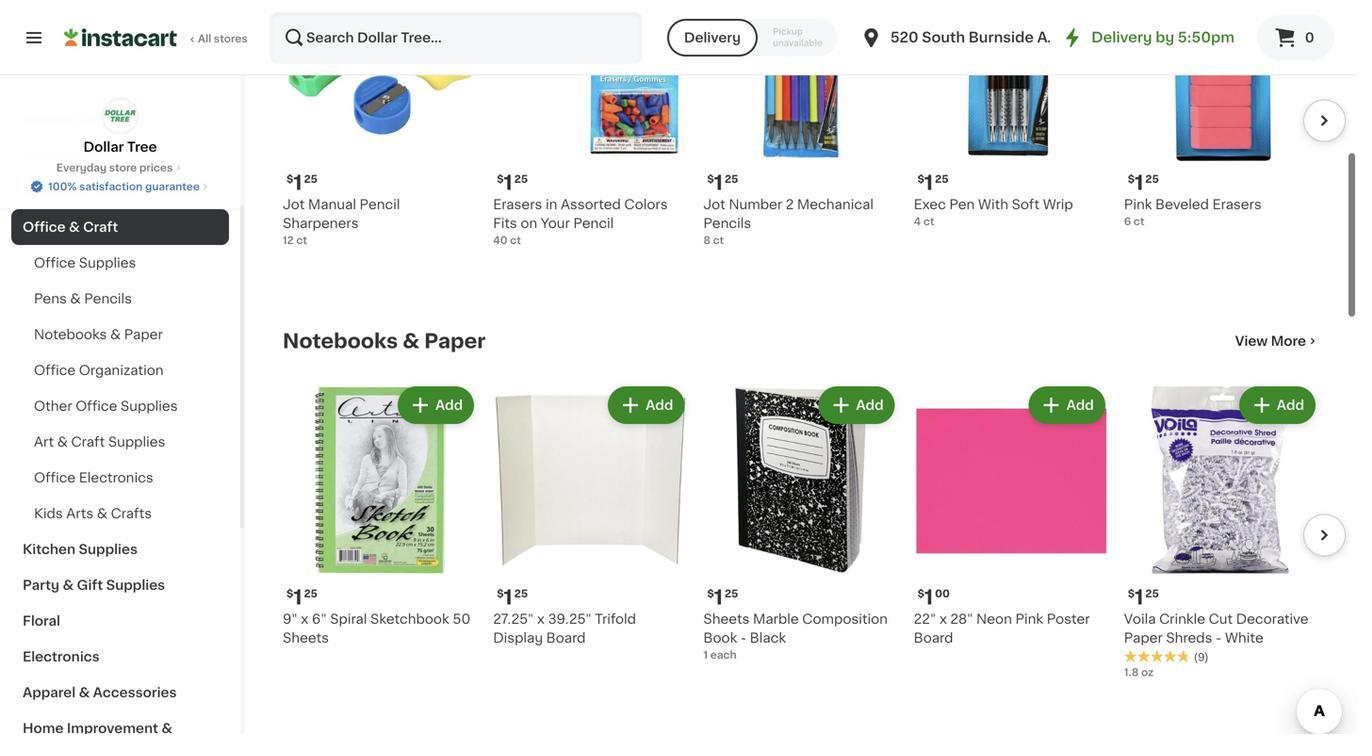 Task type: vqa. For each thing, say whether or not it's contained in the screenshot.
6
yes



Task type: describe. For each thing, give the bounding box(es) containing it.
& for apparel & accessories link
[[79, 686, 90, 700]]

cut
[[1209, 613, 1233, 626]]

arts
[[66, 507, 94, 520]]

service type group
[[667, 19, 838, 57]]

instacart logo image
[[64, 26, 177, 49]]

add for 27.25" x 39.25" trifold display board
[[646, 399, 674, 412]]

pencils inside jot number 2 mechanical pencils 8 ct
[[704, 217, 752, 230]]

office for supplies
[[34, 256, 76, 270]]

office organization link
[[11, 353, 229, 388]]

spiral
[[330, 613, 367, 626]]

28"
[[951, 613, 973, 626]]

& for art & craft supplies link
[[57, 436, 68, 449]]

art & craft supplies
[[34, 436, 165, 449]]

all stores link
[[64, 11, 249, 64]]

$ for sheets marble composition book - black
[[707, 589, 714, 599]]

25 for jot number 2 mechanical pencils
[[725, 174, 739, 185]]

add for voila crinkle cut decorative paper shreds - white
[[1277, 399, 1305, 412]]

jot for jot number 2 mechanical pencils
[[704, 198, 726, 211]]

holiday essentials link
[[11, 102, 229, 138]]

board inside 27.25" x 39.25" trifold display board
[[547, 632, 586, 645]]

520
[[891, 31, 919, 44]]

everyday store prices link
[[56, 160, 184, 175]]

1 product group from the left
[[283, 383, 478, 648]]

ct inside erasers in assorted colors fits on your pencil 40 ct
[[510, 235, 521, 246]]

household link
[[11, 138, 229, 173]]

$ 1 25 for exec pen with soft wrip
[[918, 173, 949, 193]]

x for 22"
[[940, 613, 947, 626]]

avenue
[[1038, 31, 1092, 44]]

party & gift supplies link
[[11, 568, 229, 603]]

add for 9" x 6" spiral sketchbook 50 sheets
[[436, 399, 463, 412]]

ct inside jot manual pencil sharpeners 12 ct
[[296, 235, 307, 246]]

ct inside exec pen with soft wrip 4 ct
[[924, 217, 935, 227]]

more
[[1271, 335, 1307, 348]]

jot number 2 mechanical pencils 8 ct
[[704, 198, 874, 246]]

baby link
[[11, 173, 229, 209]]

everyday store prices
[[56, 163, 173, 173]]

1 for jot manual pencil sharpeners
[[294, 173, 302, 193]]

composition
[[803, 613, 888, 626]]

office electronics
[[34, 471, 153, 485]]

office for &
[[23, 221, 66, 234]]

520 south burnside avenue button
[[861, 11, 1092, 64]]

1 inside "sheets marble composition book - black 1 each"
[[704, 650, 708, 661]]

pink beveled erasers 6 ct
[[1125, 198, 1262, 227]]

$ for pink beveled erasers
[[1128, 174, 1135, 185]]

delivery button
[[667, 19, 758, 57]]

0
[[1306, 31, 1315, 44]]

1 vertical spatial item carousel region
[[283, 375, 1346, 715]]

25 for jot manual pencil sharpeners
[[304, 174, 318, 185]]

other office supplies
[[34, 400, 178, 413]]

pencil inside erasers in assorted colors fits on your pencil 40 ct
[[574, 217, 614, 230]]

1 for pink beveled erasers
[[1135, 173, 1144, 193]]

organization
[[79, 364, 164, 377]]

39.25"
[[548, 613, 592, 626]]

- inside "voila crinkle cut decorative paper shreds - white"
[[1216, 632, 1222, 645]]

erasers inside erasers in assorted colors fits on your pencil 40 ct
[[493, 198, 542, 211]]

shreds
[[1167, 632, 1213, 645]]

1 for 27.25" x 39.25" trifold display board
[[504, 588, 513, 608]]

$ for jot number 2 mechanical pencils
[[707, 174, 714, 185]]

$ for exec pen with soft wrip
[[918, 174, 925, 185]]

art & craft supplies link
[[11, 424, 229, 460]]

baby
[[23, 185, 58, 198]]

oz
[[1142, 668, 1154, 678]]

stores
[[214, 33, 248, 44]]

pink inside the "22" x 28" neon pink poster board"
[[1016, 613, 1044, 626]]

x for 27.25"
[[537, 613, 545, 626]]

1 for exec pen with soft wrip
[[925, 173, 934, 193]]

party & gift supplies
[[23, 579, 165, 592]]

12
[[283, 235, 294, 246]]

add button for 9" x 6" spiral sketchbook 50 sheets
[[400, 388, 473, 422]]

$ 1 25 for 9" x 6" spiral sketchbook 50 sheets
[[287, 588, 318, 608]]

25 for voila crinkle cut decorative paper shreds - white
[[1146, 589, 1159, 599]]

floral link
[[11, 603, 229, 639]]

office organization
[[34, 364, 164, 377]]

2 product group from the left
[[493, 383, 689, 648]]

voila crinkle cut decorative paper shreds - white
[[1125, 613, 1309, 645]]

& for office & craft link
[[69, 221, 80, 234]]

22" x 28" neon pink poster board
[[914, 613, 1090, 645]]

crafts
[[111, 507, 152, 520]]

accessories
[[93, 686, 177, 700]]

$ for voila crinkle cut decorative paper shreds - white
[[1128, 589, 1135, 599]]

9"
[[283, 613, 298, 626]]

$ 1 25 for jot number 2 mechanical pencils
[[707, 173, 739, 193]]

1 for erasers in assorted colors fits on your pencil
[[504, 173, 513, 193]]

add button for 22" x 28" neon pink poster board
[[1031, 388, 1104, 422]]

kids arts & crafts
[[34, 507, 152, 520]]

$ 1 25 for 27.25" x 39.25" trifold display board
[[497, 588, 528, 608]]

beveled
[[1156, 198, 1210, 211]]

manual
[[308, 198, 356, 211]]

Search field
[[272, 13, 641, 62]]

essentials
[[78, 113, 148, 126]]

4
[[914, 217, 921, 227]]

decorative
[[1237, 613, 1309, 626]]

add button for 27.25" x 39.25" trifold display board
[[610, 388, 683, 422]]

25 for erasers in assorted colors fits on your pencil
[[515, 174, 528, 185]]

25 for exec pen with soft wrip
[[935, 174, 949, 185]]

guarantee
[[145, 181, 200, 192]]

pink inside pink beveled erasers 6 ct
[[1125, 198, 1153, 211]]

office down office organization
[[76, 400, 117, 413]]

1 horizontal spatial notebooks & paper link
[[283, 330, 486, 353]]

8
[[704, 235, 711, 246]]

marble
[[753, 613, 799, 626]]

1.8
[[1125, 668, 1139, 678]]

crinkle
[[1160, 613, 1206, 626]]

ct inside jot number 2 mechanical pencils 8 ct
[[713, 235, 724, 246]]

ct inside pink beveled erasers 6 ct
[[1134, 217, 1145, 227]]

22"
[[914, 613, 936, 626]]

0 horizontal spatial paper
[[124, 328, 163, 341]]

- inside "sheets marble composition book - black 1 each"
[[741, 632, 747, 645]]

office & craft
[[23, 221, 118, 234]]

office supplies link
[[11, 245, 229, 281]]

exec
[[914, 198, 946, 211]]

craft for art
[[71, 436, 105, 449]]

6"
[[312, 613, 327, 626]]

burnside
[[969, 31, 1034, 44]]

supplies inside art & craft supplies link
[[108, 436, 165, 449]]

jot for jot manual pencil sharpeners
[[283, 198, 305, 211]]

x for 9"
[[301, 613, 309, 626]]

floral
[[23, 615, 60, 628]]

holiday
[[23, 113, 75, 126]]

office for electronics
[[34, 471, 76, 485]]

$ 1 25 for jot manual pencil sharpeners
[[287, 173, 318, 193]]

delivery for delivery
[[684, 31, 741, 44]]

add for 22" x 28" neon pink poster board
[[1067, 399, 1094, 412]]

$ 1 25 for voila crinkle cut decorative paper shreds - white
[[1128, 588, 1159, 608]]

office for organization
[[34, 364, 76, 377]]

paper inside "voila crinkle cut decorative paper shreds - white"
[[1125, 632, 1163, 645]]

0 vertical spatial item carousel region
[[256, 0, 1346, 300]]

sheets inside "sheets marble composition book - black 1 each"
[[704, 613, 750, 626]]

3 add from the left
[[856, 399, 884, 412]]

1 vertical spatial pencils
[[84, 292, 132, 305]]

2
[[786, 198, 794, 211]]

6
[[1125, 217, 1132, 227]]

your
[[541, 217, 570, 230]]

kitchen
[[23, 543, 75, 556]]

prices
[[139, 163, 173, 173]]



Task type: locate. For each thing, give the bounding box(es) containing it.
1 up fits at top left
[[504, 173, 513, 193]]

item carousel region
[[256, 0, 1346, 300], [283, 375, 1346, 715]]

3 product group from the left
[[704, 383, 899, 663]]

ct right 40 at left top
[[510, 235, 521, 246]]

0 horizontal spatial -
[[741, 632, 747, 645]]

1 horizontal spatial board
[[914, 632, 954, 645]]

party
[[23, 579, 59, 592]]

sheets inside "9" x 6" spiral sketchbook 50 sheets"
[[283, 632, 329, 645]]

supplies down the organization
[[121, 400, 178, 413]]

0 vertical spatial pink
[[1125, 198, 1153, 211]]

supplies inside kitchen supplies link
[[79, 543, 138, 556]]

25 up 6" at bottom left
[[304, 589, 318, 599]]

$ for erasers in assorted colors fits on your pencil
[[497, 174, 504, 185]]

3 x from the left
[[940, 613, 947, 626]]

board down 39.25"
[[547, 632, 586, 645]]

1 left '00'
[[925, 588, 934, 608]]

None search field
[[270, 11, 643, 64]]

x right 22"
[[940, 613, 947, 626]]

book
[[704, 632, 738, 645]]

0 horizontal spatial pencil
[[360, 198, 400, 211]]

0 horizontal spatial sheets
[[283, 632, 329, 645]]

0 horizontal spatial board
[[547, 632, 586, 645]]

delivery for delivery by 5:50pm
[[1092, 31, 1153, 44]]

poster
[[1047, 613, 1090, 626]]

$ for 22" x 28" neon pink poster board
[[918, 589, 925, 599]]

apparel & accessories
[[23, 686, 177, 700]]

dollar
[[83, 140, 124, 154]]

- down cut
[[1216, 632, 1222, 645]]

add
[[436, 399, 463, 412], [646, 399, 674, 412], [856, 399, 884, 412], [1067, 399, 1094, 412], [1277, 399, 1305, 412]]

25 for 9" x 6" spiral sketchbook 50 sheets
[[304, 589, 318, 599]]

- right book
[[741, 632, 747, 645]]

1 vertical spatial sheets
[[283, 632, 329, 645]]

office electronics link
[[11, 460, 229, 496]]

$ 1 25 up 6
[[1128, 173, 1159, 193]]

wrip
[[1043, 198, 1074, 211]]

ct right 8
[[713, 235, 724, 246]]

0 horizontal spatial pencils
[[84, 292, 132, 305]]

jot inside jot manual pencil sharpeners 12 ct
[[283, 198, 305, 211]]

1 for 9" x 6" spiral sketchbook 50 sheets
[[294, 588, 302, 608]]

$ up 8
[[707, 174, 714, 185]]

electronics up the apparel on the bottom left
[[23, 651, 100, 664]]

x
[[301, 613, 309, 626], [537, 613, 545, 626], [940, 613, 947, 626]]

$ inside $ 1 00
[[918, 589, 925, 599]]

apparel & accessories link
[[11, 675, 229, 711]]

$ 1 25 for erasers in assorted colors fits on your pencil
[[497, 173, 528, 193]]

2 add from the left
[[646, 399, 674, 412]]

$ 1 25 for sheets marble composition book - black
[[707, 588, 739, 608]]

1 left each
[[704, 650, 708, 661]]

1 up 9"
[[294, 588, 302, 608]]

jot up the sharpeners
[[283, 198, 305, 211]]

kitchen supplies
[[23, 543, 138, 556]]

erasers inside pink beveled erasers 6 ct
[[1213, 198, 1262, 211]]

0 horizontal spatial pink
[[1016, 613, 1044, 626]]

25 up the on
[[515, 174, 528, 185]]

1 vertical spatial pencil
[[574, 217, 614, 230]]

1 horizontal spatial paper
[[424, 331, 486, 351]]

25 for sheets marble composition book - black
[[725, 589, 739, 599]]

100% satisfaction guarantee button
[[29, 175, 211, 194]]

craft up office supplies
[[83, 221, 118, 234]]

2 horizontal spatial x
[[940, 613, 947, 626]]

office
[[23, 221, 66, 234], [34, 256, 76, 270], [34, 364, 76, 377], [76, 400, 117, 413], [34, 471, 76, 485]]

supplies up floral link
[[106, 579, 165, 592]]

$ 1 25 up 'exec'
[[918, 173, 949, 193]]

27.25"
[[493, 613, 534, 626]]

jot manual pencil sharpeners 12 ct
[[283, 198, 400, 246]]

50
[[453, 613, 471, 626]]

★★★★★
[[1125, 650, 1191, 663], [1125, 650, 1191, 663]]

1 up 'voila'
[[1135, 588, 1144, 608]]

& for 'pens & pencils' link
[[70, 292, 81, 305]]

1 horizontal spatial pencils
[[704, 217, 752, 230]]

$ up 27.25" at the bottom left of page
[[497, 589, 504, 599]]

office down baby
[[23, 221, 66, 234]]

supplies inside 'office supplies' link
[[79, 256, 136, 270]]

$ up 'exec'
[[918, 174, 925, 185]]

1 add from the left
[[436, 399, 463, 412]]

pink up 6
[[1125, 198, 1153, 211]]

$ up fits at top left
[[497, 174, 504, 185]]

1 for jot number 2 mechanical pencils
[[714, 173, 723, 193]]

$ 1 00
[[918, 588, 950, 608]]

(9)
[[1194, 653, 1209, 663]]

1 for 22" x 28" neon pink poster board
[[925, 588, 934, 608]]

1 vertical spatial electronics
[[23, 651, 100, 664]]

$ for 27.25" x 39.25" trifold display board
[[497, 589, 504, 599]]

$ left '00'
[[918, 589, 925, 599]]

$ 1 25 up 'voila'
[[1128, 588, 1159, 608]]

2 erasers from the left
[[1213, 198, 1262, 211]]

2 jot from the left
[[704, 198, 726, 211]]

ct
[[924, 217, 935, 227], [1134, 217, 1145, 227], [296, 235, 307, 246], [713, 235, 724, 246], [510, 235, 521, 246]]

25 up number
[[725, 174, 739, 185]]

5:50pm
[[1178, 31, 1235, 44]]

$ for jot manual pencil sharpeners
[[287, 174, 294, 185]]

office up pens
[[34, 256, 76, 270]]

& for party & gift supplies link
[[63, 579, 74, 592]]

pink right neon
[[1016, 613, 1044, 626]]

erasers right beveled
[[1213, 198, 1262, 211]]

dollar tree link
[[83, 98, 157, 157]]

1 horizontal spatial -
[[1216, 632, 1222, 645]]

exec pen with soft wrip 4 ct
[[914, 198, 1074, 227]]

other
[[34, 400, 72, 413]]

erasers
[[493, 198, 542, 211], [1213, 198, 1262, 211]]

ct right 4
[[924, 217, 935, 227]]

1 horizontal spatial sheets
[[704, 613, 750, 626]]

erasers in assorted colors fits on your pencil 40 ct
[[493, 198, 668, 246]]

$ 1 25 up 27.25" at the bottom left of page
[[497, 588, 528, 608]]

x right 27.25" at the bottom left of page
[[537, 613, 545, 626]]

25 up 27.25" at the bottom left of page
[[515, 589, 528, 599]]

$ up 9"
[[287, 589, 294, 599]]

each
[[711, 650, 737, 661]]

1 vertical spatial pink
[[1016, 613, 1044, 626]]

1 up the sharpeners
[[294, 173, 302, 193]]

1 horizontal spatial notebooks & paper
[[283, 331, 486, 351]]

0 horizontal spatial x
[[301, 613, 309, 626]]

1 horizontal spatial notebooks
[[283, 331, 398, 351]]

x inside 27.25" x 39.25" trifold display board
[[537, 613, 545, 626]]

2 board from the left
[[914, 632, 954, 645]]

$ 1 25 up fits at top left
[[497, 173, 528, 193]]

1 up 27.25" at the bottom left of page
[[504, 588, 513, 608]]

1 x from the left
[[301, 613, 309, 626]]

0 vertical spatial electronics
[[79, 471, 153, 485]]

x inside the "22" x 28" neon pink poster board"
[[940, 613, 947, 626]]

25 up 'exec'
[[935, 174, 949, 185]]

1 jot from the left
[[283, 198, 305, 211]]

pencil down assorted
[[574, 217, 614, 230]]

x inside "9" x 6" spiral sketchbook 50 sheets"
[[301, 613, 309, 626]]

south
[[922, 31, 966, 44]]

electronics link
[[11, 639, 229, 675]]

1 horizontal spatial x
[[537, 613, 545, 626]]

$ up book
[[707, 589, 714, 599]]

1 horizontal spatial delivery
[[1092, 31, 1153, 44]]

apparel
[[23, 686, 76, 700]]

board down 22"
[[914, 632, 954, 645]]

100% satisfaction guarantee
[[48, 181, 200, 192]]

holiday essentials
[[23, 113, 148, 126]]

5 add from the left
[[1277, 399, 1305, 412]]

pencils
[[704, 217, 752, 230], [84, 292, 132, 305]]

store
[[109, 163, 137, 173]]

supplies up party & gift supplies link
[[79, 543, 138, 556]]

1 for sheets marble composition book - black
[[714, 588, 723, 608]]

sheets down 6" at bottom left
[[283, 632, 329, 645]]

notebooks & paper
[[34, 328, 163, 341], [283, 331, 486, 351]]

in
[[546, 198, 558, 211]]

board inside the "22" x 28" neon pink poster board"
[[914, 632, 954, 645]]

kids
[[34, 507, 63, 520]]

1 - from the left
[[741, 632, 747, 645]]

kids arts & crafts link
[[11, 496, 229, 532]]

erasers up the on
[[493, 198, 542, 211]]

2 x from the left
[[537, 613, 545, 626]]

00
[[935, 589, 950, 599]]

craft up office electronics
[[71, 436, 105, 449]]

25 for 27.25" x 39.25" trifold display board
[[515, 589, 528, 599]]

1
[[294, 173, 302, 193], [714, 173, 723, 193], [504, 173, 513, 193], [925, 173, 934, 193], [1135, 173, 1144, 193], [294, 588, 302, 608], [714, 588, 723, 608], [504, 588, 513, 608], [925, 588, 934, 608], [1135, 588, 1144, 608], [704, 650, 708, 661]]

number
[[729, 198, 783, 211]]

4 product group from the left
[[914, 383, 1109, 648]]

0 horizontal spatial delivery
[[684, 31, 741, 44]]

electronics
[[79, 471, 153, 485], [23, 651, 100, 664]]

100%
[[48, 181, 77, 192]]

0 horizontal spatial erasers
[[493, 198, 542, 211]]

1 up book
[[714, 588, 723, 608]]

pencil
[[360, 198, 400, 211], [574, 217, 614, 230]]

trifold
[[595, 613, 636, 626]]

on
[[521, 217, 538, 230]]

fits
[[493, 217, 517, 230]]

& for the notebooks & paper link to the left
[[110, 328, 121, 341]]

supplies down office & craft link
[[79, 256, 136, 270]]

1 vertical spatial craft
[[71, 436, 105, 449]]

3 add button from the left
[[821, 388, 893, 422]]

1 board from the left
[[547, 632, 586, 645]]

gift
[[77, 579, 103, 592]]

1 up jot number 2 mechanical pencils 8 ct
[[714, 173, 723, 193]]

1 horizontal spatial pencil
[[574, 217, 614, 230]]

$ 1 25 up 9"
[[287, 588, 318, 608]]

0 horizontal spatial notebooks & paper link
[[11, 317, 229, 353]]

520 south burnside avenue
[[891, 31, 1092, 44]]

pencils up 8
[[704, 217, 752, 230]]

office up other
[[34, 364, 76, 377]]

0 horizontal spatial jot
[[283, 198, 305, 211]]

sheets
[[704, 613, 750, 626], [283, 632, 329, 645]]

2 - from the left
[[1216, 632, 1222, 645]]

0 button
[[1258, 15, 1335, 60]]

0 vertical spatial pencils
[[704, 217, 752, 230]]

0 vertical spatial sheets
[[704, 613, 750, 626]]

household
[[23, 149, 97, 162]]

product group
[[283, 383, 478, 648], [493, 383, 689, 648], [704, 383, 899, 663], [914, 383, 1109, 648], [1125, 383, 1320, 680]]

voila
[[1125, 613, 1156, 626]]

2 add button from the left
[[610, 388, 683, 422]]

sheets up book
[[704, 613, 750, 626]]

sharpeners
[[283, 217, 359, 230]]

$ 1 25 for pink beveled erasers
[[1128, 173, 1159, 193]]

office & craft link
[[11, 209, 229, 245]]

1 up 'exec'
[[925, 173, 934, 193]]

25 up book
[[725, 589, 739, 599]]

$ 1 25 up number
[[707, 173, 739, 193]]

4 add from the left
[[1067, 399, 1094, 412]]

jot
[[283, 198, 305, 211], [704, 198, 726, 211]]

supplies inside other office supplies link
[[121, 400, 178, 413]]

5 add button from the left
[[1241, 388, 1314, 422]]

1 up pink beveled erasers 6 ct
[[1135, 173, 1144, 193]]

craft for office
[[83, 221, 118, 234]]

notebooks & paper link
[[11, 317, 229, 353], [283, 330, 486, 353]]

0 horizontal spatial notebooks & paper
[[34, 328, 163, 341]]

$ up 6
[[1128, 174, 1135, 185]]

$ 1 25 up manual
[[287, 173, 318, 193]]

display
[[493, 632, 543, 645]]

mechanical
[[797, 198, 874, 211]]

dollar tree logo image
[[102, 98, 138, 134]]

1 add button from the left
[[400, 388, 473, 422]]

1 horizontal spatial pink
[[1125, 198, 1153, 211]]

pencils down 'office supplies' link
[[84, 292, 132, 305]]

27.25" x 39.25" trifold display board
[[493, 613, 636, 645]]

0 vertical spatial pencil
[[360, 198, 400, 211]]

0 horizontal spatial notebooks
[[34, 328, 107, 341]]

jot up 8
[[704, 198, 726, 211]]

$ for 9" x 6" spiral sketchbook 50 sheets
[[287, 589, 294, 599]]

1 for voila crinkle cut decorative paper shreds - white
[[1135, 588, 1144, 608]]

by
[[1156, 31, 1175, 44]]

other office supplies link
[[11, 388, 229, 424]]

5 product group from the left
[[1125, 383, 1320, 680]]

kitchen supplies link
[[11, 532, 229, 568]]

jot inside jot number 2 mechanical pencils 8 ct
[[704, 198, 726, 211]]

supplies inside party & gift supplies link
[[106, 579, 165, 592]]

25 up 'voila'
[[1146, 589, 1159, 599]]

view more link
[[1236, 332, 1320, 351]]

supplies down other office supplies link
[[108, 436, 165, 449]]

25 up beveled
[[1146, 174, 1159, 185]]

delivery inside button
[[684, 31, 741, 44]]

pink
[[1125, 198, 1153, 211], [1016, 613, 1044, 626]]

1 erasers from the left
[[493, 198, 542, 211]]

add button for voila crinkle cut decorative paper shreds - white
[[1241, 388, 1314, 422]]

electronics up the kids arts & crafts link
[[79, 471, 153, 485]]

$ 1 25 up book
[[707, 588, 739, 608]]

everyday
[[56, 163, 107, 173]]

add button
[[400, 388, 473, 422], [610, 388, 683, 422], [821, 388, 893, 422], [1031, 388, 1104, 422], [1241, 388, 1314, 422]]

-
[[741, 632, 747, 645], [1216, 632, 1222, 645]]

25 for pink beveled erasers
[[1146, 174, 1159, 185]]

0 vertical spatial craft
[[83, 221, 118, 234]]

ct right 6
[[1134, 217, 1145, 227]]

assorted
[[561, 198, 621, 211]]

office up kids
[[34, 471, 76, 485]]

satisfaction
[[79, 181, 143, 192]]

2 horizontal spatial paper
[[1125, 632, 1163, 645]]

$ up 'voila'
[[1128, 589, 1135, 599]]

pencil inside jot manual pencil sharpeners 12 ct
[[360, 198, 400, 211]]

sheets marble composition book - black 1 each
[[704, 613, 888, 661]]

pencil right manual
[[360, 198, 400, 211]]

25 up manual
[[304, 174, 318, 185]]

4 add button from the left
[[1031, 388, 1104, 422]]

black
[[750, 632, 786, 645]]

pens & pencils
[[34, 292, 132, 305]]

1 horizontal spatial jot
[[704, 198, 726, 211]]

ct right the 12
[[296, 235, 307, 246]]

x right 9"
[[301, 613, 309, 626]]

1 horizontal spatial erasers
[[1213, 198, 1262, 211]]

board
[[547, 632, 586, 645], [914, 632, 954, 645]]

$ up the sharpeners
[[287, 174, 294, 185]]

craft
[[83, 221, 118, 234], [71, 436, 105, 449]]



